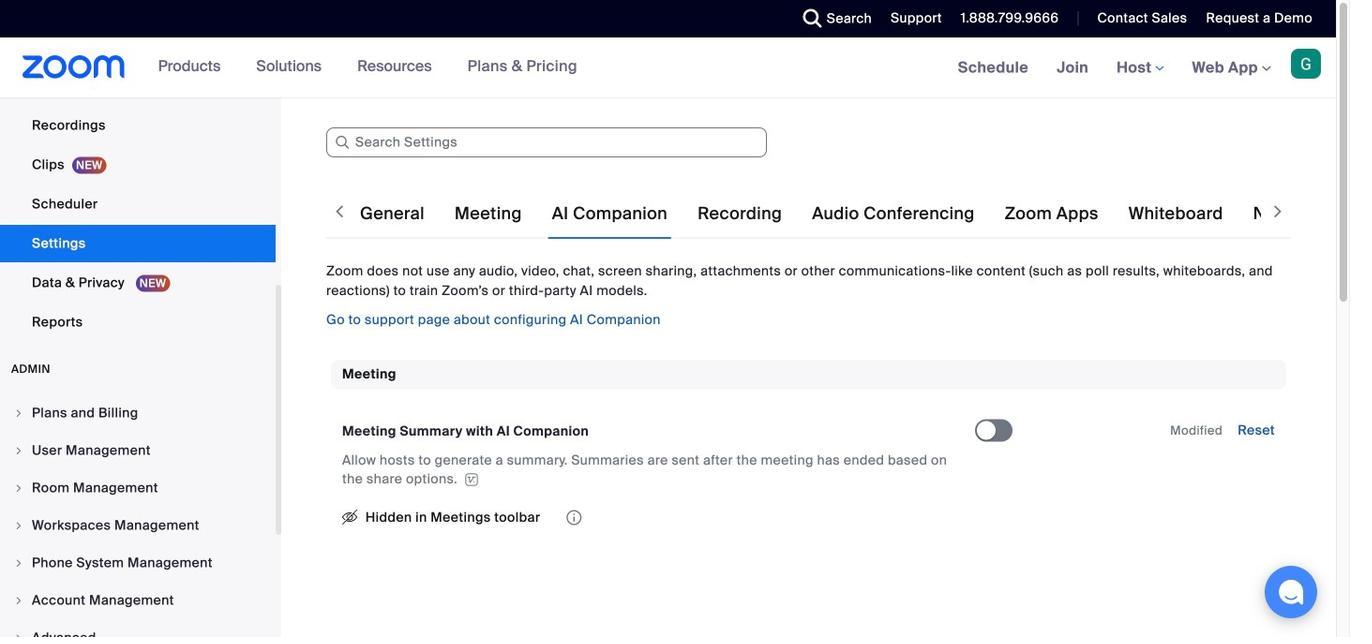 Task type: describe. For each thing, give the bounding box(es) containing it.
4 menu item from the top
[[0, 508, 276, 544]]

side navigation navigation
[[0, 0, 281, 638]]

zoom logo image
[[23, 55, 125, 79]]

5 menu item from the top
[[0, 546, 276, 581]]

Search Settings text field
[[326, 128, 767, 158]]

open chat image
[[1278, 580, 1304, 606]]

1 menu item from the top
[[0, 396, 276, 431]]

3 menu item from the top
[[0, 471, 276, 506]]

right image for 7th menu item from the bottom of the admin menu "menu"
[[13, 408, 24, 419]]

meeting element
[[331, 360, 1287, 555]]

7 menu item from the top
[[0, 621, 276, 638]]

right image for 6th menu item from the bottom of the admin menu "menu"
[[13, 445, 24, 457]]

personal menu menu
[[0, 0, 276, 343]]

right image for seventh menu item from the top
[[13, 633, 24, 638]]

admin menu menu
[[0, 396, 276, 638]]

right image for 4th menu item from the bottom
[[13, 520, 24, 532]]

right image for 3rd menu item
[[13, 483, 24, 494]]



Task type: locate. For each thing, give the bounding box(es) containing it.
0 vertical spatial right image
[[13, 408, 24, 419]]

5 right image from the top
[[13, 633, 24, 638]]

2 menu item from the top
[[0, 433, 276, 469]]

1 vertical spatial right image
[[13, 520, 24, 532]]

product information navigation
[[144, 38, 592, 98]]

1 right image from the top
[[13, 408, 24, 419]]

2 right image from the top
[[13, 483, 24, 494]]

right image
[[13, 445, 24, 457], [13, 483, 24, 494], [13, 558, 24, 569], [13, 596, 24, 607], [13, 633, 24, 638]]

scroll left image
[[330, 203, 349, 221]]

right image
[[13, 408, 24, 419], [13, 520, 24, 532]]

scroll right image
[[1269, 203, 1288, 221]]

2 right image from the top
[[13, 520, 24, 532]]

tabs of my account settings page tab list
[[356, 188, 1350, 240]]

1 right image from the top
[[13, 445, 24, 457]]

4 right image from the top
[[13, 596, 24, 607]]

right image for 3rd menu item from the bottom
[[13, 558, 24, 569]]

meetings navigation
[[944, 38, 1336, 99]]

right image for second menu item from the bottom
[[13, 596, 24, 607]]

banner
[[0, 38, 1336, 99]]

6 menu item from the top
[[0, 583, 276, 619]]

profile picture image
[[1291, 49, 1321, 79]]

3 right image from the top
[[13, 558, 24, 569]]

menu item
[[0, 396, 276, 431], [0, 433, 276, 469], [0, 471, 276, 506], [0, 508, 276, 544], [0, 546, 276, 581], [0, 583, 276, 619], [0, 621, 276, 638]]



Task type: vqa. For each thing, say whether or not it's contained in the screenshot.
menu bar at the left
no



